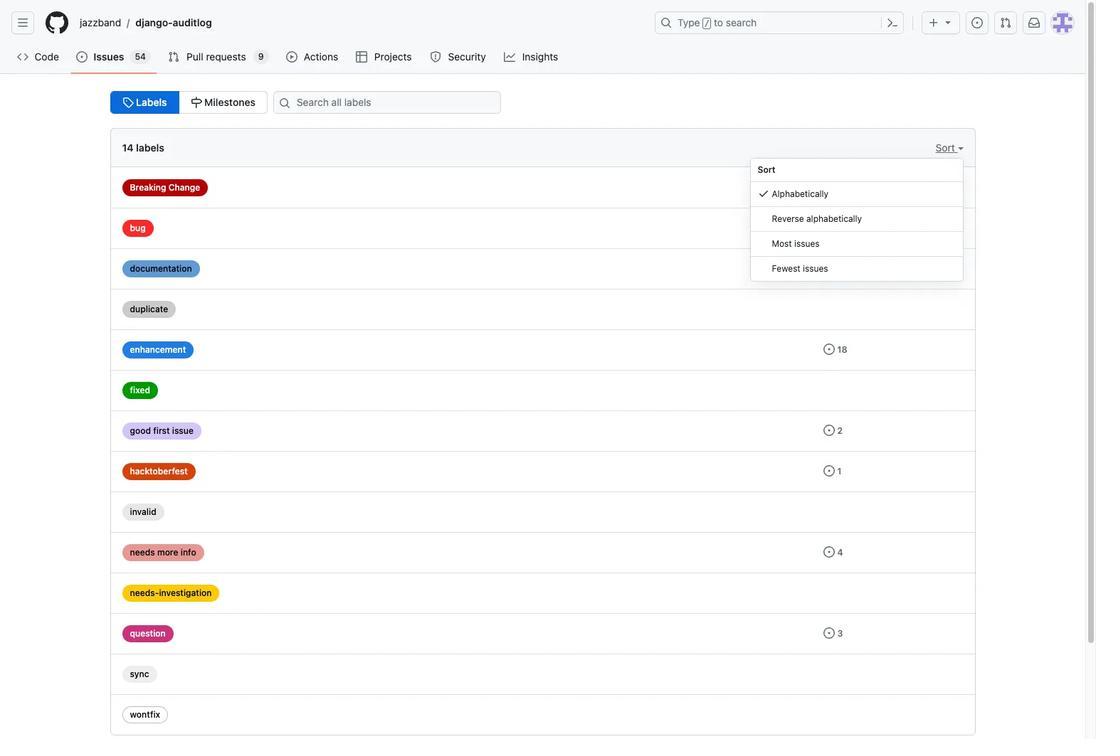 Task type: describe. For each thing, give the bounding box(es) containing it.
/ for type
[[704, 19, 710, 28]]

wontfix link
[[122, 707, 168, 724]]

issue opened image for 3
[[823, 628, 835, 639]]

jazzband / django-auditlog
[[80, 16, 212, 29]]

needs-investigation
[[130, 588, 212, 599]]

table image
[[356, 51, 368, 63]]

jazzband link
[[74, 11, 127, 34]]

change
[[169, 182, 200, 193]]

0 vertical spatial git pull request image
[[1000, 17, 1011, 28]]

2 link
[[823, 425, 843, 436]]

4
[[837, 547, 843, 558]]

Labels search field
[[273, 91, 501, 114]]

duplicate link
[[122, 301, 176, 318]]

alphabetically link
[[751, 182, 963, 207]]

wontfix
[[130, 710, 160, 720]]

most
[[772, 238, 792, 249]]

milestones link
[[178, 91, 268, 114]]

1 vertical spatial git pull request image
[[168, 51, 179, 63]]

18
[[837, 344, 847, 355]]

invalid
[[130, 507, 156, 517]]

type / to search
[[678, 16, 757, 28]]

search image
[[279, 98, 290, 109]]

shield image
[[430, 51, 441, 63]]

milestone image
[[190, 97, 202, 108]]

milestones
[[202, 96, 255, 108]]

pull requests
[[187, 51, 246, 63]]

insights link
[[498, 46, 565, 68]]

issue opened image for good first issue
[[823, 425, 835, 436]]

actions
[[304, 51, 338, 63]]

question
[[130, 628, 166, 639]]

0 horizontal spatial sort
[[758, 164, 776, 175]]

plus image
[[928, 17, 940, 28]]

actions link
[[280, 46, 345, 68]]

breaking
[[130, 182, 166, 193]]

documentation
[[130, 263, 192, 274]]

issues for most issues
[[794, 238, 820, 249]]

homepage image
[[46, 11, 68, 34]]

1 for hacktoberfest
[[837, 466, 842, 477]]

most issues
[[772, 238, 820, 249]]

investigation
[[159, 588, 212, 599]]

reverse alphabetically
[[772, 214, 862, 224]]

most issues link
[[751, 232, 963, 257]]

notifications image
[[1028, 17, 1040, 28]]

projects link
[[350, 46, 419, 68]]

code image
[[17, 51, 28, 63]]

Search all labels text field
[[273, 91, 501, 114]]

1 for breaking change
[[837, 182, 842, 193]]

django-auditlog link
[[130, 11, 218, 34]]

requests
[[206, 51, 246, 63]]

search
[[726, 16, 757, 28]]

projects
[[374, 51, 412, 63]]

menu containing sort
[[750, 158, 963, 282]]

tag image
[[122, 97, 133, 108]]

1 link for breaking change
[[823, 181, 842, 193]]

jazzband
[[80, 16, 121, 28]]

sync
[[130, 669, 149, 680]]

8
[[837, 223, 843, 233]]

issue opened image for 4
[[823, 547, 835, 558]]

14
[[122, 142, 133, 154]]

fewest issues
[[772, 263, 828, 274]]

issues for fewest issues
[[803, 263, 828, 274]]

good first issue
[[130, 426, 194, 436]]

needs
[[130, 547, 155, 558]]

list containing jazzband
[[74, 11, 646, 34]]

code link
[[11, 46, 65, 68]]

good first issue link
[[122, 423, 201, 440]]

hacktoberfest link
[[122, 463, 196, 480]]

django-
[[135, 16, 173, 28]]

enhancement
[[130, 344, 186, 355]]

invalid link
[[122, 504, 164, 521]]

1 link for hacktoberfest
[[823, 465, 842, 477]]

sync link
[[122, 666, 157, 683]]

enhancement link
[[122, 342, 194, 359]]

security link
[[424, 46, 493, 68]]

54
[[135, 51, 146, 62]]

bug link
[[122, 220, 154, 237]]

hacktoberfest
[[130, 466, 188, 477]]

reverse
[[772, 214, 804, 224]]



Task type: vqa. For each thing, say whether or not it's contained in the screenshot.
0 inside 'link'
no



Task type: locate. For each thing, give the bounding box(es) containing it.
1 vertical spatial issues
[[803, 263, 828, 274]]

bug
[[130, 223, 146, 233]]

issues inside 'fewest issues' link
[[803, 263, 828, 274]]

1 vertical spatial issue opened image
[[823, 628, 835, 639]]

0 horizontal spatial git pull request image
[[168, 51, 179, 63]]

issue opened image for breaking change
[[823, 181, 835, 193]]

needs-
[[130, 588, 159, 599]]

list
[[74, 11, 646, 34]]

issues right most
[[794, 238, 820, 249]]

issue opened image for bug
[[823, 222, 835, 233]]

issue
[[172, 426, 194, 436]]

1 vertical spatial sort
[[758, 164, 776, 175]]

0 vertical spatial issues
[[794, 238, 820, 249]]

1 down 2
[[837, 466, 842, 477]]

1 horizontal spatial sort
[[936, 142, 958, 154]]

issues inside most issues link
[[794, 238, 820, 249]]

issue opened image left issues
[[76, 51, 88, 63]]

needs more info link
[[122, 544, 204, 562]]

1 link down 2 link
[[823, 465, 842, 477]]

check image
[[758, 188, 769, 199]]

graph image
[[504, 51, 515, 63]]

0 vertical spatial 1 link
[[823, 181, 842, 193]]

documentation link
[[122, 261, 200, 278]]

issue opened image left 2
[[823, 425, 835, 436]]

first
[[153, 426, 170, 436]]

alphabetically
[[772, 189, 829, 199]]

/
[[127, 17, 130, 29], [704, 19, 710, 28]]

issue opened image for enhancement
[[823, 344, 835, 355]]

to
[[714, 16, 723, 28]]

1 horizontal spatial /
[[704, 19, 710, 28]]

8 link
[[823, 222, 843, 233]]

3 open issues and pull requests image
[[823, 263, 835, 274]]

2 1 from the top
[[837, 466, 842, 477]]

1
[[837, 182, 842, 193], [837, 466, 842, 477]]

issue opened image left 18
[[823, 344, 835, 355]]

sort
[[936, 142, 958, 154], [758, 164, 776, 175]]

2 1 link from the top
[[823, 465, 842, 477]]

more
[[157, 547, 178, 558]]

1 link
[[823, 181, 842, 193], [823, 465, 842, 477]]

/ inside the type / to search
[[704, 19, 710, 28]]

1 horizontal spatial git pull request image
[[1000, 17, 1011, 28]]

1 issue opened image from the top
[[823, 547, 835, 558]]

issue element
[[110, 91, 268, 114]]

sort inside popup button
[[936, 142, 958, 154]]

0 horizontal spatial /
[[127, 17, 130, 29]]

1 vertical spatial 1 link
[[823, 465, 842, 477]]

9
[[258, 51, 264, 62]]

issue opened image
[[823, 547, 835, 558], [823, 628, 835, 639]]

/ inside jazzband / django-auditlog
[[127, 17, 130, 29]]

info
[[181, 547, 196, 558]]

1 1 link from the top
[[823, 181, 842, 193]]

type
[[678, 16, 700, 28]]

issue opened image left 4
[[823, 547, 835, 558]]

pull
[[187, 51, 203, 63]]

fixed
[[130, 385, 150, 396]]

issue opened image right triangle down icon at top
[[972, 17, 983, 28]]

triangle down image
[[942, 16, 954, 28]]

1 1 from the top
[[837, 182, 842, 193]]

0 vertical spatial 1
[[837, 182, 842, 193]]

good
[[130, 426, 151, 436]]

reverse alphabetically link
[[751, 207, 963, 232]]

auditlog
[[173, 16, 212, 28]]

2 issue opened image from the top
[[823, 628, 835, 639]]

0 vertical spatial issue opened image
[[823, 547, 835, 558]]

breaking change
[[130, 182, 200, 193]]

issue opened image for hacktoberfest
[[823, 465, 835, 477]]

breaking change link
[[122, 179, 208, 196]]

git pull request image left notifications icon
[[1000, 17, 1011, 28]]

sort button
[[936, 140, 963, 155]]

None search field
[[268, 91, 518, 114]]

issue opened image left 8
[[823, 222, 835, 233]]

fixed link
[[122, 382, 158, 399]]

1 up alphabetically
[[837, 182, 842, 193]]

3 link
[[823, 628, 843, 639]]

labels
[[136, 142, 164, 154]]

command palette image
[[887, 17, 898, 28]]

issue opened image
[[972, 17, 983, 28], [76, 51, 88, 63], [823, 181, 835, 193], [823, 222, 835, 233], [823, 344, 835, 355], [823, 425, 835, 436], [823, 465, 835, 477]]

issue opened image left 3
[[823, 628, 835, 639]]

/ for jazzband
[[127, 17, 130, 29]]

issues right fewest
[[803, 263, 828, 274]]

3
[[837, 628, 843, 639]]

2
[[837, 426, 843, 436]]

security
[[448, 51, 486, 63]]

1 link up alphabetically
[[823, 181, 842, 193]]

issues
[[794, 238, 820, 249], [803, 263, 828, 274]]

/ left the to on the right top of the page
[[704, 19, 710, 28]]

code
[[35, 51, 59, 63]]

/ left django-
[[127, 17, 130, 29]]

14 labels
[[122, 142, 164, 154]]

fewest issues link
[[751, 257, 963, 281]]

0 vertical spatial sort
[[936, 142, 958, 154]]

play image
[[286, 51, 297, 63]]

issue opened image down 2 link
[[823, 465, 835, 477]]

issue opened image up alphabetically
[[823, 181, 835, 193]]

issues
[[93, 51, 124, 63]]

needs more info
[[130, 547, 196, 558]]

needs-investigation link
[[122, 585, 220, 602]]

git pull request image left the pull
[[168, 51, 179, 63]]

insights
[[522, 51, 558, 63]]

duplicate
[[130, 304, 168, 315]]

fewest
[[772, 263, 801, 274]]

4 link
[[823, 547, 843, 558]]

18 link
[[823, 344, 847, 355]]

1 vertical spatial 1
[[837, 466, 842, 477]]

git pull request image
[[1000, 17, 1011, 28], [168, 51, 179, 63]]

question link
[[122, 626, 173, 643]]

menu
[[750, 158, 963, 282]]

alphabetically
[[806, 214, 862, 224]]



